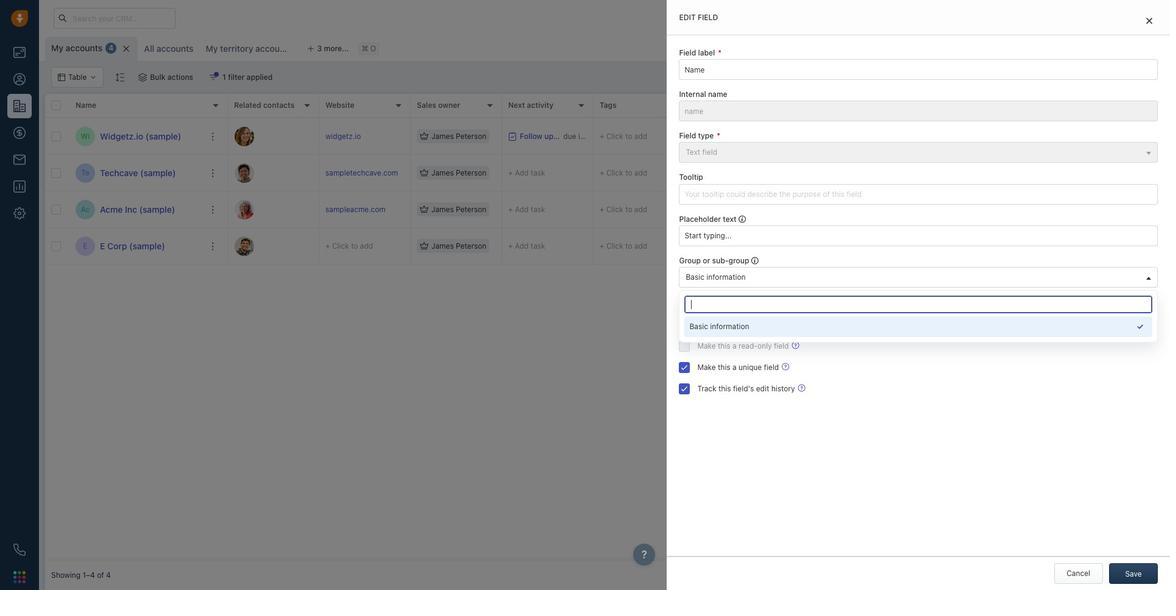 Task type: locate. For each thing, give the bounding box(es) containing it.
1 + add task from the top
[[508, 168, 545, 177]]

e corp (sample) link
[[100, 240, 165, 252]]

field type
[[679, 131, 714, 140]]

0 vertical spatial a
[[733, 299, 737, 308]]

2 field from the top
[[679, 131, 696, 140]]

this for unique
[[718, 363, 731, 372]]

information for 'basic information' "list box" in the bottom right of the page
[[710, 322, 750, 331]]

accounts up applied
[[256, 43, 293, 54]]

(sample) right corp on the left of the page
[[129, 241, 165, 251]]

2 james peterson from the top
[[432, 168, 487, 177]]

this
[[718, 299, 731, 308], [718, 341, 731, 350], [718, 363, 731, 372], [719, 384, 731, 393]]

grid containing widgetz.io (sample)
[[45, 93, 1164, 561]]

make for make this a required field
[[698, 299, 716, 308]]

1 task from the top
[[531, 168, 545, 177]]

0 vertical spatial field
[[679, 48, 696, 57]]

or
[[703, 256, 710, 265]]

basic information down group or sub-group at right top
[[686, 272, 746, 282]]

read-
[[739, 341, 758, 350]]

1 james peterson from the top
[[432, 132, 487, 141]]

0 vertical spatial add
[[515, 168, 529, 177]]

information inside dropdown button
[[707, 272, 746, 282]]

cell
[[777, 118, 1164, 154], [777, 155, 1164, 191], [777, 191, 1164, 227], [777, 228, 1164, 264]]

0 vertical spatial task
[[531, 168, 545, 177]]

next
[[508, 101, 525, 110]]

4 right of
[[106, 571, 111, 580]]

click for 1st cell from the bottom of the grid containing widgetz.io (sample)
[[607, 241, 624, 251]]

accounts down search your crm... text field
[[66, 43, 103, 53]]

4 inside my accounts 4
[[109, 44, 114, 53]]

name
[[76, 101, 96, 110]]

j image
[[235, 127, 254, 146], [235, 236, 254, 256]]

basic down group
[[686, 272, 705, 282]]

press space to select this row. row containing 19266343001
[[228, 191, 1164, 228]]

1 horizontal spatial my
[[206, 43, 218, 54]]

internal name
[[679, 90, 728, 99]]

james for widgetz.io
[[432, 132, 454, 141]]

container_wx8msf4aqz5i3rn1 image for sampleacme.com
[[420, 205, 429, 214]]

2 peterson from the top
[[456, 168, 487, 177]]

select the group or sub-group under which the field is placed. image
[[752, 256, 759, 265]]

accounts for all
[[157, 43, 194, 54]]

cell for 5036153947
[[777, 118, 1164, 154]]

19266343001
[[691, 204, 740, 213]]

2 j image from the top
[[235, 236, 254, 256]]

1 horizontal spatial e
[[100, 241, 105, 251]]

field right the required
[[770, 299, 785, 308]]

due in 2 days
[[564, 131, 609, 141]]

related
[[234, 101, 261, 110]]

2 james from the top
[[432, 168, 454, 177]]

make up show
[[698, 299, 716, 308]]

0 horizontal spatial accounts
[[66, 43, 103, 53]]

1 peterson from the top
[[456, 132, 487, 141]]

2 + add task from the top
[[508, 205, 545, 214]]

name
[[708, 90, 728, 99]]

in left 2
[[579, 131, 585, 141]]

press space to select this row. row containing techcave (sample)
[[45, 155, 228, 191]]

1 make from the top
[[698, 299, 716, 308]]

1 vertical spatial + add task
[[508, 205, 545, 214]]

1 add from the top
[[515, 168, 529, 177]]

this for required
[[718, 299, 731, 308]]

basic inside "option"
[[690, 322, 708, 331]]

accounts
[[66, 43, 103, 53], [157, 43, 194, 54], [256, 43, 293, 54]]

basic down "make this a required field"
[[690, 322, 708, 331]]

this left the unique
[[718, 363, 731, 372]]

click
[[607, 132, 624, 141], [607, 168, 624, 177], [607, 205, 624, 214], [698, 240, 715, 249], [332, 241, 349, 251], [607, 241, 624, 251]]

make up track
[[698, 363, 716, 372]]

s image
[[235, 163, 254, 183]]

2 vertical spatial make
[[698, 363, 716, 372]]

1 vertical spatial add
[[515, 205, 529, 214]]

question circled image right the view on the right bottom of page
[[799, 319, 807, 329]]

1 j image from the top
[[235, 127, 254, 146]]

+ add task
[[508, 168, 545, 177], [508, 205, 545, 214], [508, 241, 545, 250]]

j image down the related
[[235, 127, 254, 146]]

save
[[1126, 569, 1142, 579]]

information up make this a read-only field
[[710, 322, 750, 331]]

+ click to add
[[600, 132, 648, 141], [600, 168, 648, 177], [600, 205, 648, 214], [691, 240, 739, 249], [326, 241, 373, 251], [600, 241, 648, 251]]

row group containing 5036153947
[[228, 118, 1164, 265]]

4 down search your crm... text field
[[109, 44, 114, 53]]

placeholder
[[679, 214, 721, 223]]

basic information
[[686, 272, 746, 282], [690, 322, 750, 331]]

add
[[635, 132, 648, 141], [635, 168, 648, 177], [635, 205, 648, 214], [726, 240, 739, 249], [360, 241, 373, 251], [635, 241, 648, 251], [765, 320, 779, 329]]

of
[[97, 571, 104, 580]]

in left quick-
[[736, 320, 742, 329]]

3 james peterson from the top
[[432, 205, 487, 214]]

2 container_wx8msf4aqz5i3rn1 image from the top
[[420, 205, 429, 214]]

0 vertical spatial question circled image
[[788, 297, 795, 308]]

2 vertical spatial add
[[515, 241, 529, 250]]

4 cell from the top
[[777, 228, 1164, 264]]

3 peterson from the top
[[456, 205, 487, 214]]

0 vertical spatial j image
[[235, 127, 254, 146]]

field left label
[[679, 48, 696, 57]]

(sample)
[[146, 131, 181, 141], [140, 167, 176, 178], [139, 204, 175, 214], [129, 241, 165, 251]]

3 cell from the top
[[777, 191, 1164, 227]]

add for sampleacme.com
[[515, 205, 529, 214]]

press space to select this row. row containing 5036153947
[[228, 118, 1164, 155]]

1 vertical spatial question circled image
[[792, 340, 800, 351]]

question circled image up the view on the right bottom of page
[[788, 297, 795, 308]]

to
[[626, 132, 633, 141], [626, 168, 633, 177], [626, 205, 633, 214], [717, 240, 724, 249], [351, 241, 358, 251], [626, 241, 633, 251]]

0 vertical spatial question circled image
[[799, 319, 807, 329]]

0 vertical spatial in
[[579, 131, 585, 141]]

1 vertical spatial basic
[[690, 322, 708, 331]]

grid
[[45, 93, 1164, 561]]

only
[[758, 341, 772, 350]]

5036153947
[[691, 130, 736, 140]]

2 cell from the top
[[777, 155, 1164, 191]]

basic information up make this a read-only field
[[690, 322, 750, 331]]

2 vertical spatial + add task
[[508, 241, 545, 250]]

press space to select this row. row containing 19266520001
[[228, 155, 1164, 191]]

territory
[[220, 43, 253, 54]]

task for sampleacme.com
[[531, 205, 545, 214]]

phone
[[691, 101, 714, 110]]

internal
[[679, 90, 706, 99]]

save button
[[1110, 563, 1158, 584]]

1 horizontal spatial accounts
[[157, 43, 194, 54]]

question circled image up history on the right
[[782, 361, 790, 372]]

cell for 19266343001
[[777, 191, 1164, 227]]

a for unique
[[733, 363, 737, 372]]

placeholder text
[[679, 214, 737, 223]]

3 add from the top
[[515, 241, 529, 250]]

1 vertical spatial a
[[733, 341, 737, 350]]

1 james from the top
[[432, 132, 454, 141]]

information
[[707, 272, 746, 282], [710, 322, 750, 331]]

james peterson
[[432, 132, 487, 141], [432, 168, 487, 177], [432, 205, 487, 214], [432, 241, 487, 251]]

a left the required
[[733, 299, 737, 308]]

peterson for sampletechcave.com
[[456, 168, 487, 177]]

e for e corp (sample)
[[100, 241, 105, 251]]

0 horizontal spatial in
[[579, 131, 585, 141]]

accounts right the all on the left top of page
[[157, 43, 194, 54]]

field
[[698, 13, 718, 22], [703, 148, 718, 157], [770, 299, 785, 308], [719, 320, 734, 329], [774, 341, 789, 350], [764, 363, 779, 372]]

a left the unique
[[733, 363, 737, 372]]

this right track
[[719, 384, 731, 393]]

contacts
[[263, 101, 295, 110]]

(sample) right inc
[[139, 204, 175, 214]]

2 vertical spatial a
[[733, 363, 737, 372]]

2 a from the top
[[733, 341, 737, 350]]

press space to select this row. row containing widgetz.io (sample)
[[45, 118, 228, 155]]

5036153947 link
[[691, 130, 736, 143]]

question circled image for show field in quick-add view
[[799, 319, 807, 329]]

basic information inside dropdown button
[[686, 272, 746, 282]]

this left the required
[[718, 299, 731, 308]]

more...
[[324, 44, 349, 53]]

1 vertical spatial task
[[531, 205, 545, 214]]

0 vertical spatial make
[[698, 299, 716, 308]]

close image
[[1147, 17, 1153, 24]]

dialog
[[667, 0, 1171, 590]]

acme inc (sample)
[[100, 204, 175, 214]]

a left read- at the right of page
[[733, 341, 737, 350]]

3 james from the top
[[432, 205, 454, 214]]

peterson
[[456, 132, 487, 141], [456, 168, 487, 177], [456, 205, 487, 214], [456, 241, 487, 251]]

1 vertical spatial information
[[710, 322, 750, 331]]

task
[[531, 168, 545, 177], [531, 205, 545, 214], [531, 241, 545, 250]]

james peterson for sampleacme.com
[[432, 205, 487, 214]]

(sample) right techcave
[[140, 167, 176, 178]]

1 a from the top
[[733, 299, 737, 308]]

view
[[781, 320, 796, 329]]

0 vertical spatial 4
[[109, 44, 114, 53]]

click for cell corresponding to 19266343001
[[607, 205, 624, 214]]

1 cell from the top
[[777, 118, 1164, 154]]

due
[[564, 131, 576, 141]]

1 container_wx8msf4aqz5i3rn1 image from the top
[[420, 132, 429, 141]]

1 vertical spatial container_wx8msf4aqz5i3rn1 image
[[420, 205, 429, 214]]

1 vertical spatial field
[[679, 131, 696, 140]]

0 horizontal spatial my
[[51, 43, 63, 53]]

question circled image for make this a read-only field
[[792, 340, 800, 351]]

a
[[733, 299, 737, 308], [733, 341, 737, 350], [733, 363, 737, 372]]

owner
[[438, 101, 461, 110]]

2 add from the top
[[515, 205, 529, 214]]

peterson for widgetz.io
[[456, 132, 487, 141]]

my for my accounts 4
[[51, 43, 63, 53]]

1 vertical spatial question circled image
[[782, 361, 790, 372]]

Search your CRM... text field
[[54, 8, 176, 29]]

question circled image
[[788, 297, 795, 308], [792, 340, 800, 351]]

2 task from the top
[[531, 205, 545, 214]]

1 vertical spatial j image
[[235, 236, 254, 256]]

question circled image right history on the right
[[798, 383, 806, 393]]

basic inside dropdown button
[[686, 272, 705, 282]]

4
[[109, 44, 114, 53], [106, 571, 111, 580]]

sampletechcave.com link
[[326, 168, 398, 177]]

1 row group from the left
[[45, 118, 228, 265]]

+ add task for sampleacme.com
[[508, 205, 545, 214]]

click for 5036153947's cell
[[607, 132, 624, 141]]

2 make from the top
[[698, 341, 716, 350]]

1–4
[[83, 571, 95, 580]]

container_wx8msf4aqz5i3rn1 image inside 1 filter applied button
[[209, 73, 218, 82]]

container_wx8msf4aqz5i3rn1 image
[[420, 132, 429, 141], [420, 205, 429, 214]]

sampletechcave.com
[[326, 168, 398, 177]]

(sample) down name row
[[146, 131, 181, 141]]

row group
[[45, 118, 228, 265], [228, 118, 1164, 265]]

tags
[[600, 101, 617, 110]]

container_wx8msf4aqz5i3rn1 image inside bulk actions button
[[139, 73, 147, 82]]

4 james peterson from the top
[[432, 241, 487, 251]]

0 vertical spatial + add task
[[508, 168, 545, 177]]

basic information inside "option"
[[690, 322, 750, 331]]

sales
[[417, 101, 436, 110]]

0 vertical spatial information
[[707, 272, 746, 282]]

field right the edit
[[698, 13, 718, 22]]

0 horizontal spatial e
[[83, 241, 88, 251]]

2 vertical spatial task
[[531, 241, 545, 250]]

container_wx8msf4aqz5i3rn1 image
[[139, 73, 147, 82], [209, 73, 218, 82], [508, 132, 517, 141], [420, 169, 429, 177], [420, 242, 429, 250]]

question circled image down the view on the right bottom of page
[[792, 340, 800, 351]]

container_wx8msf4aqz5i3rn1 image for widgetz.io
[[420, 132, 429, 141]]

j image down l icon at the top left of page
[[235, 236, 254, 256]]

l image
[[235, 200, 254, 219]]

3 make from the top
[[698, 363, 716, 372]]

press space to select this row. row
[[45, 118, 228, 155], [228, 118, 1164, 155], [45, 155, 228, 191], [228, 155, 1164, 191], [45, 191, 228, 228], [228, 191, 1164, 228], [45, 228, 228, 265], [228, 228, 1164, 265]]

1 field from the top
[[679, 48, 696, 57]]

text
[[686, 148, 701, 157]]

2 row group from the left
[[228, 118, 1164, 265]]

1 horizontal spatial in
[[736, 320, 742, 329]]

information down sub-
[[707, 272, 746, 282]]

None search field
[[685, 296, 1153, 313]]

showing
[[51, 571, 81, 580]]

0 vertical spatial basic
[[686, 272, 705, 282]]

add
[[515, 168, 529, 177], [515, 205, 529, 214], [515, 241, 529, 250]]

0 vertical spatial basic information
[[686, 272, 746, 282]]

this left read- at the right of page
[[718, 341, 731, 350]]

field down 5036153947 link
[[703, 148, 718, 157]]

1 vertical spatial basic information
[[690, 322, 750, 331]]

field up text
[[679, 131, 696, 140]]

make this a unique field
[[698, 363, 779, 372]]

task for sampletechcave.com
[[531, 168, 545, 177]]

my territory accounts button
[[200, 37, 297, 61], [206, 43, 293, 54]]

information inside "option"
[[710, 322, 750, 331]]

2 vertical spatial question circled image
[[798, 383, 806, 393]]

basic
[[686, 272, 705, 282], [690, 322, 708, 331]]

1 vertical spatial make
[[698, 341, 716, 350]]

question circled image
[[799, 319, 807, 329], [782, 361, 790, 372], [798, 383, 806, 393]]

make down show
[[698, 341, 716, 350]]

3 task from the top
[[531, 241, 545, 250]]

19266520001
[[691, 167, 739, 176]]

3 a from the top
[[733, 363, 737, 372]]

press space to select this row. row containing + click to add
[[228, 228, 1164, 265]]

0 vertical spatial container_wx8msf4aqz5i3rn1 image
[[420, 132, 429, 141]]



Task type: vqa. For each thing, say whether or not it's contained in the screenshot.
TRACK THIS FIELD'S EDIT HISTORY
yes



Task type: describe. For each thing, give the bounding box(es) containing it.
cell for 19266520001
[[777, 155, 1164, 191]]

make for make this a read-only field
[[698, 341, 716, 350]]

2 horizontal spatial accounts
[[256, 43, 293, 54]]

field right the unique
[[764, 363, 779, 372]]

2
[[587, 131, 591, 141]]

techcave
[[100, 167, 138, 178]]

(sample) inside e corp (sample) link
[[129, 241, 165, 251]]

3
[[317, 44, 322, 53]]

E.g. Enter value text field
[[679, 225, 1158, 246]]

e for e
[[83, 241, 88, 251]]

actions
[[168, 73, 193, 82]]

james for sampletechcave.com
[[432, 168, 454, 177]]

track this field's edit history
[[698, 384, 795, 393]]

type
[[698, 131, 714, 140]]

bulk
[[150, 73, 166, 82]]

related contacts
[[234, 101, 295, 110]]

Field label text field
[[679, 59, 1158, 80]]

19266520001 link
[[691, 166, 739, 179]]

a for required
[[733, 299, 737, 308]]

days
[[593, 131, 609, 141]]

1 filter applied button
[[201, 67, 281, 88]]

text field button
[[679, 142, 1158, 163]]

a for read-
[[733, 341, 737, 350]]

field label
[[679, 48, 715, 57]]

my territory accounts
[[206, 43, 293, 54]]

1 vertical spatial in
[[736, 320, 742, 329]]

james peterson for sampletechcave.com
[[432, 168, 487, 177]]

show field in quick-add view
[[698, 320, 796, 329]]

basic information for 'basic information' "list box" in the bottom right of the page
[[690, 322, 750, 331]]

bulk actions button
[[131, 67, 201, 88]]

activity
[[527, 101, 554, 110]]

add inside dialog
[[765, 320, 779, 329]]

website
[[326, 101, 355, 110]]

peterson for sampleacme.com
[[456, 205, 487, 214]]

j image for press space to select this row. row containing 5036153947
[[235, 127, 254, 146]]

edit
[[679, 13, 696, 22]]

1
[[223, 73, 226, 82]]

james peterson for widgetz.io
[[432, 132, 487, 141]]

3 + add task from the top
[[508, 241, 545, 250]]

basic for 'basic information' "list box" in the bottom right of the page
[[690, 322, 708, 331]]

this for edit
[[719, 384, 731, 393]]

wi
[[81, 132, 90, 141]]

19266343001 link
[[691, 203, 740, 216]]

information for basic information dropdown button
[[707, 272, 746, 282]]

inc
[[125, 204, 137, 214]]

acme
[[100, 204, 123, 214]]

edit
[[756, 384, 770, 393]]

o
[[371, 44, 376, 53]]

add for sampletechcave.com
[[515, 168, 529, 177]]

4 peterson from the top
[[456, 241, 487, 251]]

make this a required field
[[698, 299, 785, 308]]

unique
[[739, 363, 762, 372]]

required
[[739, 299, 768, 308]]

make for make this a unique field
[[698, 363, 716, 372]]

e corp (sample)
[[100, 241, 165, 251]]

field for field type
[[679, 131, 696, 140]]

this for read-
[[718, 341, 731, 350]]

phone image
[[13, 544, 26, 556]]

basic for basic information dropdown button
[[686, 272, 705, 282]]

group
[[729, 256, 750, 265]]

⌘ o
[[362, 44, 376, 53]]

basic information for basic information dropdown button
[[686, 272, 746, 282]]

show
[[698, 320, 717, 329]]

my accounts 4
[[51, 43, 114, 53]]

field right only at the bottom of the page
[[774, 341, 789, 350]]

cancel
[[1067, 569, 1091, 578]]

tooltip
[[679, 173, 703, 182]]

click for cell corresponding to 19266520001
[[607, 168, 624, 177]]

phone element
[[7, 538, 32, 562]]

field for field label
[[679, 48, 696, 57]]

row group containing widgetz.io (sample)
[[45, 118, 228, 265]]

quick-
[[744, 320, 766, 329]]

edit field
[[679, 13, 718, 22]]

ac
[[81, 205, 90, 214]]

field inside "button"
[[703, 148, 718, 157]]

applied
[[247, 73, 273, 82]]

1 filter applied
[[223, 73, 273, 82]]

acme inc (sample) link
[[100, 203, 175, 216]]

Your tooltip could describe the purpose of this field text field
[[679, 184, 1158, 205]]

cancel button
[[1055, 563, 1103, 584]]

widgetz.io (sample) link
[[100, 130, 181, 142]]

(sample) inside acme inc (sample) link
[[139, 204, 175, 214]]

te
[[81, 168, 89, 177]]

history
[[772, 384, 795, 393]]

question circled image for make this a unique field
[[782, 361, 790, 372]]

your text will prompt users to fill this field with the right data image
[[739, 214, 746, 223]]

⌘
[[362, 44, 369, 53]]

group or sub-group
[[679, 256, 750, 265]]

question circled image for track this field's edit history
[[798, 383, 806, 393]]

bulk actions
[[150, 73, 193, 82]]

text
[[723, 214, 737, 223]]

my for my territory accounts
[[206, 43, 218, 54]]

label
[[698, 48, 715, 57]]

+ add task for sampletechcave.com
[[508, 168, 545, 177]]

filter
[[228, 73, 245, 82]]

press space to select this row. row containing e corp (sample)
[[45, 228, 228, 265]]

techcave (sample)
[[100, 167, 176, 178]]

techcave (sample) link
[[100, 167, 176, 179]]

make this a read-only field
[[698, 341, 789, 350]]

4 james from the top
[[432, 241, 454, 251]]

(sample) inside "widgetz.io (sample)" link
[[146, 131, 181, 141]]

j image for press space to select this row. row containing + click to add
[[235, 236, 254, 256]]

basic information list box
[[685, 316, 1153, 337]]

dialog containing edit field
[[667, 0, 1171, 590]]

accounts for my
[[66, 43, 103, 53]]

sales owner
[[417, 101, 461, 110]]

freshworks switcher image
[[13, 571, 26, 583]]

3 more...
[[317, 44, 349, 53]]

name row
[[45, 94, 228, 118]]

showing 1–4 of 4
[[51, 571, 111, 580]]

press space to select this row. row containing acme inc (sample)
[[45, 191, 228, 228]]

corp
[[107, 241, 127, 251]]

widgetz.io
[[326, 132, 361, 141]]

widgetz.io link
[[326, 132, 361, 141]]

group
[[679, 256, 701, 265]]

field's
[[733, 384, 754, 393]]

(sample) inside techcave (sample) link
[[140, 167, 176, 178]]

widgetz.io
[[100, 131, 143, 141]]

my accounts link
[[51, 42, 103, 54]]

sub-
[[712, 256, 729, 265]]

basic information option
[[685, 316, 1153, 337]]

text field
[[686, 148, 718, 157]]

1 vertical spatial 4
[[106, 571, 111, 580]]

track
[[698, 384, 717, 393]]

field right show
[[719, 320, 734, 329]]

widgetz.io (sample)
[[100, 131, 181, 141]]

james for sampleacme.com
[[432, 205, 454, 214]]

Internal name text field
[[679, 101, 1158, 121]]

all
[[144, 43, 154, 54]]

question circled image for make this a required field
[[788, 297, 795, 308]]

next activity
[[508, 101, 554, 110]]

all accounts
[[144, 43, 194, 54]]

3 more... button
[[300, 40, 356, 57]]



